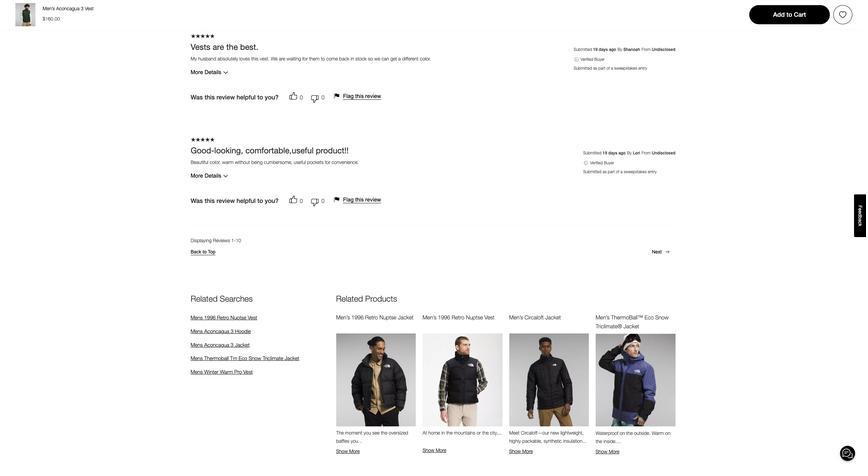 Task type: locate. For each thing, give the bounding box(es) containing it.
submitted as part of a sweepstakes entry down submitted 19 days ago by shanoah from undisclosed
[[574, 66, 648, 71]]

show more for jacket
[[336, 448, 360, 454]]

2 undisclosed from the top
[[652, 151, 676, 155]]

1996 for men's 1996 retro nuptse vest
[[438, 314, 451, 321]]

2 mens from the top
[[191, 328, 203, 334]]

0 vertical spatial days
[[599, 47, 608, 52]]

5 mens from the top
[[191, 369, 203, 375]]

baffles
[[336, 438, 350, 444]]

details for looking,
[[205, 173, 221, 179]]

eco right thermoball™
[[645, 314, 654, 321]]

b
[[858, 216, 864, 219]]

a inside button
[[858, 219, 864, 221]]

0 horizontal spatial in
[[351, 56, 354, 61]]

in right home
[[442, 430, 445, 436]]

19 inside the submitted 19 days ago by lori from undisclosed
[[603, 151, 608, 155]]

1 horizontal spatial retro
[[365, 314, 378, 321]]

show down at
[[423, 447, 435, 453]]

for
[[303, 56, 308, 61], [325, 159, 331, 165]]

1 vertical spatial verified buyer
[[591, 160, 615, 165]]

this
[[251, 56, 259, 61], [355, 93, 364, 99], [205, 94, 215, 101], [355, 197, 364, 202], [205, 197, 215, 204]]

mens up mens aconcagua 3 jacket link
[[191, 328, 203, 334]]

more for men's 1996 retro nuptse vest
[[436, 447, 447, 453]]

related up men's 1996 retro nuptse jacket
[[336, 294, 363, 303]]

more down home
[[436, 447, 447, 453]]

vest
[[85, 5, 94, 11], [248, 314, 257, 321], [485, 314, 495, 321], [244, 369, 253, 375]]

0 vertical spatial part
[[599, 66, 606, 71]]

more details button down color, in the left top of the page
[[191, 172, 230, 180]]

0 vertical spatial sweepstakes
[[615, 66, 638, 71]]

more down inside....
[[609, 448, 620, 454]]

buyer down submitted 19 days ago by shanoah from undisclosed
[[595, 57, 605, 62]]

1 horizontal spatial 19
[[603, 151, 608, 155]]

nuptse for men's 1996 retro nuptse vest
[[466, 314, 483, 321]]

as for good-looking, comfortable,useful product!!
[[603, 169, 607, 174]]

1 horizontal spatial of
[[616, 169, 620, 174]]

submitted as part of a sweepstakes entry
[[574, 66, 648, 71], [584, 169, 657, 174]]

4 mens from the top
[[191, 355, 203, 361]]

days for vests are the best.
[[599, 47, 608, 52]]

city,...
[[490, 430, 503, 436]]

mens thermoball tm eco snow triclimate jacket
[[191, 355, 300, 361]]

details down the husband
[[205, 69, 221, 75]]

2 helpful from the top
[[237, 197, 256, 204]]

2 flag this review button from the top
[[333, 196, 384, 204]]

$160.00
[[43, 16, 60, 22]]

show more link
[[423, 447, 447, 453], [336, 448, 360, 454], [510, 448, 533, 454], [596, 448, 620, 454]]

1 vertical spatial submitted as part of a sweepstakes entry
[[584, 169, 657, 174]]

1 vertical spatial undisclosed
[[652, 151, 676, 155]]

loves
[[240, 56, 250, 61]]

more
[[191, 69, 203, 75], [191, 173, 203, 179], [436, 447, 447, 453], [349, 448, 360, 454], [523, 448, 533, 454], [609, 448, 620, 454]]

0 vertical spatial by
[[618, 47, 623, 52]]

more details down beautiful
[[191, 173, 221, 179]]

days inside the submitted 19 days ago by lori from undisclosed
[[609, 151, 618, 155]]

men's for men's 1996 retro nuptse jacket
[[336, 314, 350, 321]]

1 mens from the top
[[191, 314, 203, 321]]

ago inside submitted 19 days ago by shanoah from undisclosed
[[609, 47, 617, 52]]

show down inside....
[[596, 448, 608, 454]]

e up "d"
[[858, 208, 864, 211]]

submitted 19 days ago by lori from undisclosed
[[584, 150, 676, 155]]

1 vertical spatial buyer
[[604, 160, 615, 165]]

men's inside men's thermoball™ eco snow triclimate® jacket
[[596, 314, 610, 321]]

1 from from the top
[[642, 47, 651, 52]]

more details
[[191, 69, 221, 75], [191, 173, 221, 179]]

1 horizontal spatial entry
[[648, 169, 657, 174]]

retro inside men's 1996 retro nuptse vest link
[[452, 314, 465, 321]]

0 vertical spatial flag this review
[[343, 93, 381, 99]]

see
[[373, 430, 380, 436]]

on up inside....
[[620, 430, 626, 436]]

flag
[[343, 93, 354, 99], [343, 197, 354, 202]]

helpful for the
[[237, 94, 256, 101]]

0 vertical spatial you?
[[265, 94, 279, 101]]

packable,
[[523, 438, 543, 444]]

show more link down highly
[[510, 448, 533, 454]]

0 vertical spatial helpful
[[237, 94, 256, 101]]

by left shanoah at top
[[618, 47, 623, 52]]

0 vertical spatial more details button
[[191, 68, 230, 77]]

verified for product!!
[[591, 160, 603, 165]]

comfortable,useful
[[246, 146, 314, 155]]

0 vertical spatial flag this review button
[[333, 92, 384, 100]]

more for men's circaloft jacket
[[523, 448, 533, 454]]

3 1996 from the left
[[438, 314, 451, 321]]

thermoball™
[[612, 314, 644, 321]]

2 retro from the left
[[365, 314, 378, 321]]

retro inside men's 1996 retro nuptse jacket link
[[365, 314, 378, 321]]

ago
[[609, 47, 617, 52], [619, 151, 626, 155]]

verified buyer
[[581, 57, 605, 62], [591, 160, 615, 165]]

2 horizontal spatial retro
[[452, 314, 465, 321]]

more down "packable,"
[[523, 448, 533, 454]]

vest for mens 1996 retro nuptse vest
[[248, 314, 257, 321]]

from right shanoah at top
[[642, 47, 651, 52]]

2 horizontal spatial 1996
[[438, 314, 451, 321]]

0 horizontal spatial are
[[213, 42, 224, 52]]

1 vertical spatial flag this review
[[343, 197, 381, 202]]

show more link for vest
[[423, 447, 447, 453]]

3
[[81, 5, 84, 11], [231, 328, 234, 334], [231, 341, 234, 348]]

e up b
[[858, 211, 864, 213]]

1 flag this review button from the top
[[333, 92, 384, 100]]

0 vertical spatial aconcagua
[[56, 5, 80, 11]]

show more down home
[[423, 447, 447, 453]]

1 vertical spatial from
[[642, 150, 651, 155]]

1 helpful from the top
[[237, 94, 256, 101]]

more down "you..."
[[349, 448, 360, 454]]

ago inside the submitted 19 days ago by lori from undisclosed
[[619, 151, 626, 155]]

flag this review for best.
[[343, 93, 381, 99]]

of for product!!
[[616, 169, 620, 174]]

1 vertical spatial by
[[628, 150, 632, 155]]

0 vertical spatial details
[[205, 69, 221, 75]]

related searches
[[191, 294, 253, 303]]

ago for good-looking, comfortable,useful product!!
[[619, 151, 626, 155]]

to
[[787, 11, 793, 18], [321, 56, 325, 61], [258, 94, 263, 101], [258, 197, 263, 204], [203, 249, 207, 255]]

more details button down the husband
[[191, 68, 230, 77]]

aconcagua up mens aconcagua 3 jacket link
[[204, 328, 229, 334]]

entry
[[639, 66, 648, 71], [648, 169, 657, 174]]

1 horizontal spatial days
[[609, 151, 618, 155]]

1 vertical spatial details
[[205, 173, 221, 179]]

19
[[594, 47, 598, 52], [603, 151, 608, 155]]

for right pockets
[[325, 159, 331, 165]]

eco
[[645, 314, 654, 321], [239, 355, 247, 361]]

was
[[191, 94, 203, 101], [191, 197, 203, 204]]

1 vertical spatial warm
[[652, 430, 664, 436]]

1 horizontal spatial warm
[[652, 430, 664, 436]]

the
[[227, 42, 238, 52], [381, 430, 388, 436], [447, 430, 453, 436], [483, 430, 489, 436], [627, 430, 633, 436], [596, 438, 603, 444]]

3 nuptse from the left
[[466, 314, 483, 321]]

0 horizontal spatial retro
[[217, 314, 229, 321]]

are right we
[[279, 56, 286, 61]]

meet
[[510, 430, 520, 436]]

1 vertical spatial more details button
[[191, 172, 230, 180]]

2 more details button from the top
[[191, 172, 230, 180]]

undisclosed for product!!
[[652, 151, 676, 155]]

warm right outside.
[[652, 430, 664, 436]]

1 vertical spatial aconcagua
[[204, 328, 229, 334]]

1 flag from the top
[[343, 93, 354, 99]]

1 on from the left
[[620, 430, 626, 436]]

1 vertical spatial flag
[[343, 197, 354, 202]]

2 1996 from the left
[[352, 314, 364, 321]]

show more down inside....
[[596, 448, 620, 454]]

1 vertical spatial of
[[616, 169, 620, 174]]

0 horizontal spatial by
[[618, 47, 623, 52]]

verified for best.
[[581, 57, 594, 62]]

0 horizontal spatial on
[[620, 430, 626, 436]]

1 vertical spatial was this review helpful to you?
[[191, 197, 279, 204]]

0 vertical spatial ago
[[609, 47, 617, 52]]

1 horizontal spatial related
[[336, 294, 363, 303]]

verified buyer for good-looking, comfortable,useful product!!
[[591, 160, 615, 165]]

1 more details button from the top
[[191, 68, 230, 77]]

0 horizontal spatial 1996
[[204, 314, 216, 321]]

helpful
[[237, 94, 256, 101], [237, 197, 256, 204]]

from right lori
[[642, 150, 651, 155]]

of down the submitted 19 days ago by lori from undisclosed
[[616, 169, 620, 174]]

entry down shanoah at top
[[639, 66, 648, 71]]

https://images.thenorthface.com/is/image/thenorthface/nf0a84ik_i0p_hero?$color swatch$ image
[[14, 3, 37, 26]]

show down baffles
[[336, 448, 348, 454]]

1 vertical spatial entry
[[648, 169, 657, 174]]

the left outside.
[[627, 430, 633, 436]]

verified
[[581, 57, 594, 62], [591, 160, 603, 165]]

entry down the submitted 19 days ago by lori from undisclosed
[[648, 169, 657, 174]]

0 horizontal spatial 19
[[594, 47, 598, 52]]

1 vertical spatial 19
[[603, 151, 608, 155]]

the right home
[[447, 430, 453, 436]]

flag for best.
[[343, 93, 354, 99]]

buyer
[[595, 57, 605, 62], [604, 160, 615, 165]]

of down submitted 19 days ago by shanoah from undisclosed
[[607, 66, 610, 71]]

0 vertical spatial entry
[[639, 66, 648, 71]]

undisclosed inside submitted 19 days ago by shanoah from undisclosed
[[652, 47, 676, 52]]

1 was from the top
[[191, 94, 203, 101]]

ago left lori
[[619, 151, 626, 155]]

2 was this review helpful to you? from the top
[[191, 197, 279, 204]]

sweepstakes for vests are the best.
[[615, 66, 638, 71]]

2 vertical spatial aconcagua
[[204, 341, 229, 348]]

show for triclimate®
[[596, 448, 608, 454]]

1 flag this review from the top
[[343, 93, 381, 99]]

the moment you see the oversized baffles you...
[[336, 430, 408, 444]]

0 horizontal spatial days
[[599, 47, 608, 52]]

meet circaloft—our new lightweight, highly packable, synthetic insulation...
[[510, 430, 587, 444]]

the right see
[[381, 430, 388, 436]]

as
[[594, 66, 598, 71], [603, 169, 607, 174]]

to inside button
[[787, 11, 793, 18]]

1 more details from the top
[[191, 69, 221, 75]]

show more link down home
[[423, 447, 447, 453]]

0 vertical spatial buyer
[[595, 57, 605, 62]]

top
[[208, 249, 216, 255]]

2 details from the top
[[205, 173, 221, 179]]

we
[[375, 56, 381, 61]]

men's for men's aconcagua 3 vest
[[43, 5, 55, 11]]

ago left shanoah at top
[[609, 47, 617, 52]]

sweepstakes down lori
[[624, 169, 647, 174]]

19 inside submitted 19 days ago by shanoah from undisclosed
[[594, 47, 598, 52]]

details
[[205, 69, 221, 75], [205, 173, 221, 179]]

show more link down baffles
[[336, 448, 360, 454]]

1996 for mens 1996 retro nuptse vest
[[204, 314, 216, 321]]

1 1996 from the left
[[204, 314, 216, 321]]

1 horizontal spatial ago
[[619, 151, 626, 155]]

1 retro from the left
[[217, 314, 229, 321]]

synthetic
[[544, 438, 562, 444]]

looking,
[[214, 146, 243, 155]]

my
[[191, 56, 197, 61]]

1996
[[204, 314, 216, 321], [352, 314, 364, 321], [438, 314, 451, 321]]

0 horizontal spatial for
[[303, 56, 308, 61]]

a down the submitted 19 days ago by lori from undisclosed
[[621, 169, 623, 174]]

waiting
[[287, 56, 301, 61]]

related up mens 1996 retro nuptse vest link
[[191, 294, 218, 303]]

0 vertical spatial flag
[[343, 93, 354, 99]]

undisclosed right lori
[[652, 151, 676, 155]]

the inside 'the moment you see the oversized baffles you...'
[[381, 430, 388, 436]]

was for vests
[[191, 94, 203, 101]]

1 you? from the top
[[265, 94, 279, 101]]

2 more details from the top
[[191, 173, 221, 179]]

mens up 'mens aconcagua 3 hoodie' link
[[191, 314, 203, 321]]

undisclosed
[[652, 47, 676, 52], [652, 151, 676, 155]]

more details down the husband
[[191, 69, 221, 75]]

2 horizontal spatial nuptse
[[466, 314, 483, 321]]

are up absolutely
[[213, 42, 224, 52]]

2 flag from the top
[[343, 197, 354, 202]]

men's circaloft jacket image
[[510, 334, 589, 426]]

k
[[858, 224, 864, 226]]

1 horizontal spatial on
[[666, 430, 671, 436]]

a up k at top
[[858, 219, 864, 221]]

2 you? from the top
[[265, 197, 279, 204]]

1 vertical spatial 3
[[231, 328, 234, 334]]

warm left pro
[[220, 369, 233, 375]]

in
[[351, 56, 354, 61], [442, 430, 445, 436]]

verified buyer down the submitted 19 days ago by lori from undisclosed
[[591, 160, 615, 165]]

beautiful color, warm without being cumbersome, useful pockets for convenience.
[[191, 159, 359, 165]]

buyer down the submitted 19 days ago by lori from undisclosed
[[604, 160, 615, 165]]

1 horizontal spatial in
[[442, 430, 445, 436]]

0 vertical spatial was this review helpful to you?
[[191, 94, 279, 101]]

by for good-looking, comfortable,useful product!!
[[628, 150, 632, 155]]

submitted as part of a sweepstakes entry down the submitted 19 days ago by lori from undisclosed
[[584, 169, 657, 174]]

0 horizontal spatial snow
[[249, 355, 261, 361]]

0 vertical spatial as
[[594, 66, 598, 71]]

1 was this review helpful to you? from the top
[[191, 94, 279, 101]]

insulation...
[[564, 438, 587, 444]]

eco right the tm
[[239, 355, 247, 361]]

was this review helpful to you?
[[191, 94, 279, 101], [191, 197, 279, 204]]

0 vertical spatial eco
[[645, 314, 654, 321]]

review
[[366, 93, 381, 99], [217, 94, 235, 101], [366, 197, 381, 202], [217, 197, 235, 204]]

2 flag this review from the top
[[343, 197, 381, 202]]

mens left 'winter'
[[191, 369, 203, 375]]

men's
[[43, 5, 55, 11], [336, 314, 350, 321], [423, 314, 437, 321], [510, 314, 523, 321], [596, 314, 610, 321]]

show more for vest
[[423, 447, 447, 453]]

submitted as part of a sweepstakes entry for vests are the best.
[[574, 66, 648, 71]]

mens aconcagua 3 jacket link
[[191, 341, 250, 348]]

show more
[[423, 447, 447, 453], [336, 448, 360, 454], [510, 448, 533, 454], [596, 448, 620, 454]]

nuptse for mens 1996 retro nuptse vest
[[231, 314, 247, 321]]

0 vertical spatial from
[[642, 47, 651, 52]]

2 nuptse from the left
[[380, 314, 397, 321]]

1 vertical spatial ago
[[619, 151, 626, 155]]

days left shanoah at top
[[599, 47, 608, 52]]

searches
[[220, 294, 253, 303]]

0 button
[[290, 91, 306, 104], [306, 91, 327, 104], [290, 194, 306, 208], [306, 194, 327, 208]]

beautiful
[[191, 159, 209, 165]]

0 horizontal spatial of
[[607, 66, 610, 71]]

for left them
[[303, 56, 308, 61]]

by left lori
[[628, 150, 632, 155]]

1 horizontal spatial as
[[603, 169, 607, 174]]

0 horizontal spatial part
[[599, 66, 606, 71]]

3 for vest
[[81, 5, 84, 11]]

0 vertical spatial submitted as part of a sweepstakes entry
[[574, 66, 648, 71]]

1 undisclosed from the top
[[652, 47, 676, 52]]

my husband absolutely loves this vest. we are waiting for them to come back in stock so we can get a different color.
[[191, 56, 431, 61]]

pockets
[[307, 159, 324, 165]]

part for product!!
[[608, 169, 615, 174]]

3 for hoodie
[[231, 328, 234, 334]]

0 vertical spatial undisclosed
[[652, 47, 676, 52]]

show more down highly
[[510, 448, 533, 454]]

verified buyer down submitted 19 days ago by shanoah from undisclosed
[[581, 57, 605, 62]]

0 vertical spatial verified
[[581, 57, 594, 62]]

aconcagua up thermoball
[[204, 341, 229, 348]]

part down submitted 19 days ago by shanoah from undisclosed
[[599, 66, 606, 71]]

0 horizontal spatial eco
[[239, 355, 247, 361]]

2 from from the top
[[642, 150, 651, 155]]

men's thermoball™ eco snow triclimate® jacket image
[[596, 334, 676, 426]]

details down color, in the left top of the page
[[205, 173, 221, 179]]

a
[[399, 56, 401, 61], [611, 66, 614, 71], [621, 169, 623, 174], [858, 219, 864, 221]]

snow
[[656, 314, 669, 321], [249, 355, 261, 361]]

show more down baffles
[[336, 448, 360, 454]]

2 related from the left
[[336, 294, 363, 303]]

1 vertical spatial helpful
[[237, 197, 256, 204]]

1 related from the left
[[191, 294, 218, 303]]

0 vertical spatial are
[[213, 42, 224, 52]]

in right back
[[351, 56, 354, 61]]

retro for mens 1996 retro nuptse vest
[[217, 314, 229, 321]]

1 horizontal spatial part
[[608, 169, 615, 174]]

1 details from the top
[[205, 69, 221, 75]]

vest.
[[260, 56, 270, 61]]

oversized
[[389, 430, 408, 436]]

0 vertical spatial 3
[[81, 5, 84, 11]]

sweepstakes
[[615, 66, 638, 71], [624, 169, 647, 174]]

details for are
[[205, 69, 221, 75]]

was this review helpful to you? for comfortable,useful
[[191, 197, 279, 204]]

1 vertical spatial are
[[279, 56, 286, 61]]

flag for product!!
[[343, 197, 354, 202]]

2 was from the top
[[191, 197, 203, 204]]

undisclosed inside the submitted 19 days ago by lori from undisclosed
[[652, 151, 676, 155]]

0 vertical spatial was
[[191, 94, 203, 101]]

on right outside.
[[666, 430, 671, 436]]

next button
[[652, 249, 670, 255]]

men's 1996 retro nuptse vest link
[[423, 313, 503, 331]]

1 vertical spatial part
[[608, 169, 615, 174]]

show down highly
[[510, 448, 521, 454]]

days left lori
[[609, 151, 618, 155]]

f e e d b a c k
[[858, 205, 864, 226]]

1 vertical spatial as
[[603, 169, 607, 174]]

nuptse for men's 1996 retro nuptse jacket
[[380, 314, 397, 321]]

2 on from the left
[[666, 430, 671, 436]]

1 vertical spatial for
[[325, 159, 331, 165]]

mens left thermoball
[[191, 355, 203, 361]]

1 horizontal spatial by
[[628, 150, 632, 155]]

the down waterproof
[[596, 438, 603, 444]]

0 horizontal spatial entry
[[639, 66, 648, 71]]

part down the submitted 19 days ago by lori from undisclosed
[[608, 169, 615, 174]]

1 vertical spatial verified
[[591, 160, 603, 165]]

aconcagua up $160.00
[[56, 5, 80, 11]]

3 mens from the top
[[191, 341, 203, 348]]

from
[[642, 47, 651, 52], [642, 150, 651, 155]]

triclimate®
[[596, 323, 623, 329]]

days inside submitted 19 days ago by shanoah from undisclosed
[[599, 47, 608, 52]]

1 horizontal spatial are
[[279, 56, 286, 61]]

1 nuptse from the left
[[231, 314, 247, 321]]

was this review helpful to you? for the
[[191, 94, 279, 101]]

submitted as part of a sweepstakes entry for good-looking, comfortable,useful product!!
[[584, 169, 657, 174]]

show more link down inside....
[[596, 448, 620, 454]]

1 vertical spatial more details
[[191, 173, 221, 179]]

0 vertical spatial 19
[[594, 47, 598, 52]]

1 vertical spatial you?
[[265, 197, 279, 204]]

retro
[[217, 314, 229, 321], [365, 314, 378, 321], [452, 314, 465, 321]]

3 retro from the left
[[452, 314, 465, 321]]

mens down mens aconcagua 3 hoodie
[[191, 341, 203, 348]]

1 vertical spatial in
[[442, 430, 445, 436]]

2 vertical spatial 3
[[231, 341, 234, 348]]

related for related products
[[336, 294, 363, 303]]

part
[[599, 66, 606, 71], [608, 169, 615, 174]]

a right get
[[399, 56, 401, 61]]

0 vertical spatial verified buyer
[[581, 57, 605, 62]]

0 vertical spatial snow
[[656, 314, 669, 321]]

flag this review
[[343, 93, 381, 99], [343, 197, 381, 202]]

0 horizontal spatial ago
[[609, 47, 617, 52]]

undisclosed right shanoah at top
[[652, 47, 676, 52]]

warm
[[222, 159, 234, 165]]

home
[[429, 430, 440, 436]]

0 horizontal spatial as
[[594, 66, 598, 71]]

entry for product!!
[[648, 169, 657, 174]]

mens for mens aconcagua 3 jacket
[[191, 341, 203, 348]]

1 vertical spatial was
[[191, 197, 203, 204]]

more details for vests
[[191, 69, 221, 75]]

mens for mens aconcagua 3 hoodie
[[191, 328, 203, 334]]

1-
[[231, 237, 236, 243]]

verified buyer for vests are the best.
[[581, 57, 605, 62]]

1 horizontal spatial nuptse
[[380, 314, 397, 321]]

vest for mens winter warm pro vest
[[244, 369, 253, 375]]

1 vertical spatial sweepstakes
[[624, 169, 647, 174]]

0 horizontal spatial nuptse
[[231, 314, 247, 321]]

3 for jacket
[[231, 341, 234, 348]]

sweepstakes down submitted 19 days ago by shanoah from undisclosed
[[615, 66, 638, 71]]



Task type: describe. For each thing, give the bounding box(es) containing it.
the right or
[[483, 430, 489, 436]]

you? for the
[[265, 94, 279, 101]]

good-
[[191, 146, 215, 155]]

ago for vests are the best.
[[609, 47, 617, 52]]

displaying reviews             1-10
[[191, 237, 241, 243]]

so
[[368, 56, 373, 61]]

1 horizontal spatial for
[[325, 159, 331, 165]]

days for good-looking, comfortable,useful product!!
[[609, 151, 618, 155]]

men's 1996 retro nuptse vest image
[[423, 334, 503, 426]]

show more link for jacket
[[336, 448, 360, 454]]

triclimate
[[263, 355, 283, 361]]

mens 1996 retro nuptse vest
[[191, 314, 257, 321]]

products
[[366, 294, 397, 303]]

them
[[309, 56, 320, 61]]

circaloft
[[525, 314, 544, 321]]

eco inside men's thermoball™ eco snow triclimate® jacket
[[645, 314, 654, 321]]

from for good-looking, comfortable,useful product!!
[[642, 150, 651, 155]]

vests are the best.
[[191, 42, 259, 52]]

you
[[364, 430, 371, 436]]

f e e d b a c k button
[[855, 194, 867, 237]]

buyer for good-looking, comfortable,useful product!!
[[604, 160, 615, 165]]

cumbersome,
[[264, 159, 293, 165]]

more down my
[[191, 69, 203, 75]]

men's 1996 retro nuptse jacket
[[336, 314, 414, 321]]

d
[[858, 213, 864, 216]]

being
[[252, 159, 263, 165]]

different
[[402, 56, 419, 61]]

show more link for triclimate®
[[596, 448, 620, 454]]

buyer for vests are the best.
[[595, 57, 605, 62]]

color,
[[210, 159, 221, 165]]

0 vertical spatial for
[[303, 56, 308, 61]]

back
[[191, 249, 201, 255]]

back to top button
[[191, 249, 216, 255]]

inside....
[[604, 438, 621, 444]]

men's circaloft jacket link
[[510, 313, 589, 331]]

1 vertical spatial eco
[[239, 355, 247, 361]]

men's aconcagua 3 vest
[[43, 5, 94, 11]]

aconcagua for hoodie
[[204, 328, 229, 334]]

stock
[[356, 56, 367, 61]]

good-looking, comfortable,useful product!!
[[191, 146, 349, 155]]

jacket inside men's circaloft jacket link
[[546, 314, 561, 321]]

we
[[271, 56, 278, 61]]

as for vests are the best.
[[594, 66, 598, 71]]

show for vest
[[423, 447, 435, 453]]

new
[[551, 430, 560, 436]]

winter
[[204, 369, 219, 375]]

sweepstakes for good-looking, comfortable,useful product!!
[[624, 169, 647, 174]]

men's 1996 retro nuptse vest
[[423, 314, 495, 321]]

more details button for good-
[[191, 172, 230, 180]]

submitted 19 days ago by shanoah from undisclosed
[[574, 47, 676, 52]]

related products
[[336, 294, 397, 303]]

jacket inside men's 1996 retro nuptse jacket link
[[398, 314, 414, 321]]

cart
[[795, 11, 807, 18]]

c
[[858, 221, 864, 224]]

2 e from the top
[[858, 211, 864, 213]]

related for related searches
[[191, 294, 218, 303]]

flag this review for product!!
[[343, 197, 381, 202]]

mens winter warm pro vest link
[[191, 369, 253, 375]]

10
[[236, 237, 241, 243]]

men's 1996 retro nuptse jacket link
[[336, 313, 416, 331]]

retro for men's 1996 retro nuptse jacket
[[365, 314, 378, 321]]

get
[[391, 56, 397, 61]]

aconcagua for vest
[[56, 5, 80, 11]]

19 for product!!
[[603, 151, 608, 155]]

more for men's 1996 retro nuptse jacket
[[349, 448, 360, 454]]

the up absolutely
[[227, 42, 238, 52]]

flag this review button for vests are the best.
[[333, 92, 384, 100]]

you? for comfortable,useful
[[265, 197, 279, 204]]

you...
[[351, 438, 362, 444]]

jacket inside men's thermoball™ eco snow triclimate® jacket
[[624, 323, 640, 329]]

the
[[336, 430, 344, 436]]

vests
[[191, 42, 211, 52]]

men's for men's thermoball™ eco snow triclimate® jacket
[[596, 314, 610, 321]]

part for best.
[[599, 66, 606, 71]]

more down beautiful
[[191, 173, 203, 179]]

men's thermoball™ eco snow triclimate® jacket
[[596, 314, 669, 329]]

without
[[235, 159, 250, 165]]

lightweight,
[[561, 430, 584, 436]]

warm inside waterproof on the outside. warm on the inside....
[[652, 430, 664, 436]]

by for vests are the best.
[[618, 47, 623, 52]]

0 vertical spatial warm
[[220, 369, 233, 375]]

19 for best.
[[594, 47, 598, 52]]

best.
[[240, 42, 259, 52]]

absolutely
[[218, 56, 238, 61]]

more details for good-
[[191, 173, 221, 179]]

1 e from the top
[[858, 208, 864, 211]]

more details button for vests
[[191, 68, 230, 77]]

flag this review button for good-looking, comfortable,useful product!!
[[333, 196, 384, 204]]

at home in the mountains or the city,...
[[423, 430, 503, 436]]

more for men's thermoball™ eco snow triclimate® jacket
[[609, 448, 620, 454]]

mens aconcagua 3 hoodie
[[191, 328, 251, 334]]

mens for mens winter warm pro vest
[[191, 369, 203, 375]]

undisclosed for best.
[[652, 47, 676, 52]]

back
[[339, 56, 350, 61]]

shanoah
[[624, 47, 641, 52]]

tm
[[230, 355, 237, 361]]

from for vests are the best.
[[642, 47, 651, 52]]

product!!
[[316, 146, 349, 155]]

snow inside men's thermoball™ eco snow triclimate® jacket
[[656, 314, 669, 321]]

mens aconcagua 3 hoodie link
[[191, 328, 251, 334]]

mountains
[[454, 430, 476, 436]]

moment
[[345, 430, 362, 436]]

entry for best.
[[639, 66, 648, 71]]

add to cart
[[774, 11, 807, 18]]

thermoball
[[204, 355, 229, 361]]

of for best.
[[607, 66, 610, 71]]

show more for triclimate®
[[596, 448, 620, 454]]

hoodie
[[235, 328, 251, 334]]

waterproof on the outside. warm on the inside....
[[596, 430, 671, 444]]

retro for men's 1996 retro nuptse vest
[[452, 314, 465, 321]]

mens for mens 1996 retro nuptse vest
[[191, 314, 203, 321]]

helpful for comfortable,useful
[[237, 197, 256, 204]]

mens winter warm pro vest
[[191, 369, 253, 375]]

a down submitted 19 days ago by shanoah from undisclosed
[[611, 66, 614, 71]]

displaying
[[191, 237, 212, 243]]

0 vertical spatial in
[[351, 56, 354, 61]]

can
[[382, 56, 389, 61]]

1996 for men's 1996 retro nuptse jacket
[[352, 314, 364, 321]]

add
[[774, 11, 785, 18]]

at
[[423, 430, 427, 436]]

was for good-
[[191, 197, 203, 204]]

next
[[652, 249, 662, 255]]

men's 1996 retro nuptse jacket image
[[336, 334, 416, 426]]

show for jacket
[[336, 448, 348, 454]]

highly
[[510, 438, 521, 444]]

aconcagua for jacket
[[204, 341, 229, 348]]

mens 1996 retro nuptse vest link
[[191, 314, 257, 321]]

1 vertical spatial snow
[[249, 355, 261, 361]]

or
[[477, 430, 481, 436]]

circaloft—our
[[521, 430, 550, 436]]

men's thermoball™ eco snow triclimate® jacket link
[[596, 313, 676, 331]]

convenience.
[[332, 159, 359, 165]]

f
[[858, 205, 864, 208]]

mens for mens thermoball tm eco snow triclimate jacket
[[191, 355, 203, 361]]

men's for men's circaloft jacket
[[510, 314, 523, 321]]

pro
[[234, 369, 242, 375]]

vest for men's 1996 retro nuptse vest
[[485, 314, 495, 321]]

men's for men's 1996 retro nuptse vest
[[423, 314, 437, 321]]

waterproof
[[596, 430, 619, 436]]

add to cart button
[[750, 5, 831, 24]]



Task type: vqa. For each thing, say whether or not it's contained in the screenshot.
new
yes



